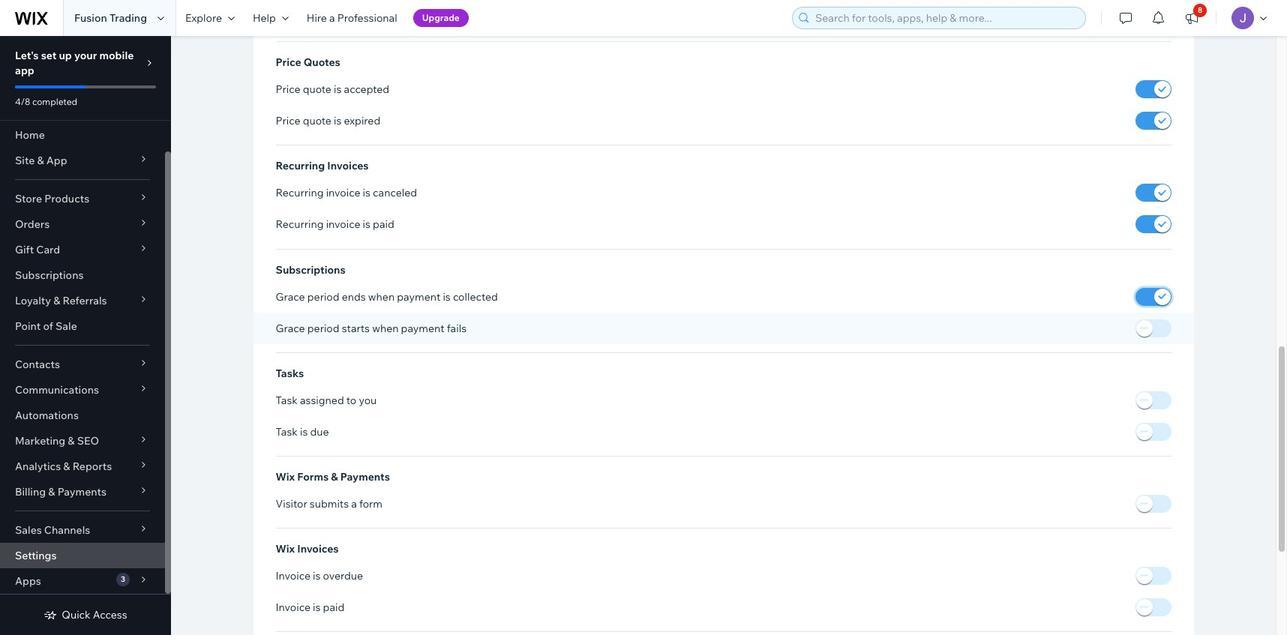 Task type: locate. For each thing, give the bounding box(es) containing it.
invoices up "recurring invoice is canceled" at top left
[[327, 159, 369, 173]]

communications button
[[0, 377, 165, 403]]

1 horizontal spatial subscriptions
[[276, 263, 346, 276]]

your
[[74, 49, 97, 62]]

payments inside popup button
[[57, 485, 106, 499]]

payment left collected
[[397, 290, 441, 303]]

invoice down the wix invoices
[[276, 569, 311, 583]]

a left form on the left
[[351, 497, 357, 511]]

8 button
[[1175, 0, 1208, 36]]

quick access button
[[44, 608, 127, 622]]

2 recurring from the top
[[276, 186, 324, 200]]

2 wix from the top
[[276, 542, 295, 556]]

invoices up invoice is overdue
[[297, 542, 339, 556]]

payments down 'analytics & reports' popup button
[[57, 485, 106, 499]]

1 vertical spatial payments
[[57, 485, 106, 499]]

1 vertical spatial invoice
[[276, 601, 311, 614]]

explore
[[185, 11, 222, 25]]

1 grace from the top
[[276, 290, 305, 303]]

billing
[[15, 485, 46, 499]]

visitor
[[276, 497, 307, 511]]

& right billing
[[48, 485, 55, 499]]

invoices for recurring invoices
[[327, 159, 369, 173]]

4/8 completed
[[15, 96, 77, 107]]

sidebar element
[[0, 36, 171, 635]]

price down the price quotes
[[276, 83, 300, 96]]

payment for is
[[397, 290, 441, 303]]

fails
[[447, 321, 467, 335]]

1 horizontal spatial payments
[[340, 470, 390, 484]]

2 invoice from the top
[[326, 218, 360, 231]]

invoice down "recurring invoice is canceled" at top left
[[326, 218, 360, 231]]

1 period from the top
[[307, 290, 339, 303]]

1 invoice from the top
[[326, 186, 360, 200]]

task assigned to you
[[276, 394, 377, 407]]

2 vertical spatial price
[[276, 114, 300, 128]]

loyalty
[[15, 294, 51, 308]]

1 task from the top
[[276, 394, 298, 407]]

of
[[43, 320, 53, 333]]

subscriptions down card
[[15, 269, 84, 282]]

invoice for paid
[[326, 218, 360, 231]]

1 vertical spatial invoices
[[297, 542, 339, 556]]

0 vertical spatial a
[[329, 11, 335, 25]]

store products button
[[0, 186, 165, 212]]

a right hire
[[329, 11, 335, 25]]

0 vertical spatial invoice
[[276, 569, 311, 583]]

& inside dropdown button
[[37, 154, 44, 167]]

grace up tasks on the bottom left of the page
[[276, 321, 305, 335]]

0 vertical spatial task
[[276, 394, 298, 407]]

paid down overdue
[[323, 601, 344, 614]]

app
[[15, 64, 34, 77]]

0 horizontal spatial payments
[[57, 485, 106, 499]]

1 vertical spatial payment
[[401, 321, 444, 335]]

recurring
[[276, 159, 325, 173], [276, 186, 324, 200], [276, 218, 324, 231]]

& left 'reports'
[[63, 460, 70, 473]]

1 vertical spatial a
[[351, 497, 357, 511]]

quote
[[303, 83, 331, 96], [303, 114, 331, 128]]

task left due
[[276, 425, 298, 439]]

invoice up recurring invoice is paid
[[326, 186, 360, 200]]

sale
[[56, 320, 77, 333]]

& right site
[[37, 154, 44, 167]]

payments up form on the left
[[340, 470, 390, 484]]

invoice
[[326, 186, 360, 200], [326, 218, 360, 231]]

Search for tools, apps, help & more... field
[[811, 8, 1081, 29]]

3 recurring from the top
[[276, 218, 324, 231]]

billing & payments button
[[0, 479, 165, 505]]

period for ends
[[307, 290, 339, 303]]

0 vertical spatial invoices
[[327, 159, 369, 173]]

& right forms
[[331, 470, 338, 484]]

quotes
[[304, 56, 340, 69]]

is left expired
[[334, 114, 342, 128]]

quote down quotes
[[303, 83, 331, 96]]

grace period starts when payment fails
[[276, 321, 467, 335]]

invoice is paid
[[276, 601, 344, 614]]

1 quote from the top
[[303, 83, 331, 96]]

&
[[37, 154, 44, 167], [53, 294, 60, 308], [68, 434, 75, 448], [63, 460, 70, 473], [331, 470, 338, 484], [48, 485, 55, 499]]

paid down canceled
[[373, 218, 394, 231]]

when right starts
[[372, 321, 399, 335]]

8
[[1198, 5, 1203, 15]]

1 vertical spatial quote
[[303, 114, 331, 128]]

recurring down "recurring invoice is canceled" at top left
[[276, 218, 324, 231]]

recurring for recurring invoice is canceled
[[276, 186, 324, 200]]

0 vertical spatial period
[[307, 290, 339, 303]]

& for seo
[[68, 434, 75, 448]]

is down invoice is overdue
[[313, 601, 321, 614]]

0 vertical spatial when
[[368, 290, 395, 303]]

3 price from the top
[[276, 114, 300, 128]]

& for app
[[37, 154, 44, 167]]

task is due
[[276, 425, 329, 439]]

loyalty & referrals button
[[0, 288, 165, 314]]

0 vertical spatial invoice
[[326, 186, 360, 200]]

analytics & reports
[[15, 460, 112, 473]]

payment left fails
[[401, 321, 444, 335]]

1 vertical spatial period
[[307, 321, 339, 335]]

period
[[307, 290, 339, 303], [307, 321, 339, 335]]

2 period from the top
[[307, 321, 339, 335]]

home
[[15, 128, 45, 142]]

subscriptions up ends
[[276, 263, 346, 276]]

marketing
[[15, 434, 65, 448]]

period left ends
[[307, 290, 339, 303]]

recurring invoices
[[276, 159, 369, 173]]

hire a professional
[[307, 11, 397, 25]]

recurring down recurring invoices
[[276, 186, 324, 200]]

task
[[276, 394, 298, 407], [276, 425, 298, 439]]

is left collected
[[443, 290, 451, 303]]

store
[[15, 192, 42, 206]]

0 vertical spatial paid
[[373, 218, 394, 231]]

recurring down price quote is expired
[[276, 159, 325, 173]]

1 wix from the top
[[276, 470, 295, 484]]

price quotes
[[276, 56, 340, 69]]

channels
[[44, 524, 90, 537]]

1 vertical spatial invoice
[[326, 218, 360, 231]]

0 horizontal spatial paid
[[323, 601, 344, 614]]

2 task from the top
[[276, 425, 298, 439]]

1 vertical spatial wix
[[276, 542, 295, 556]]

0 vertical spatial grace
[[276, 290, 305, 303]]

period left starts
[[307, 321, 339, 335]]

price
[[276, 56, 301, 69], [276, 83, 300, 96], [276, 114, 300, 128]]

fusion
[[74, 11, 107, 25]]

grace
[[276, 290, 305, 303], [276, 321, 305, 335]]

wix up invoice is overdue
[[276, 542, 295, 556]]

task for task is due
[[276, 425, 298, 439]]

2 price from the top
[[276, 83, 300, 96]]

1 recurring from the top
[[276, 159, 325, 173]]

price quote is expired
[[276, 114, 380, 128]]

task down tasks on the bottom left of the page
[[276, 394, 298, 407]]

help
[[253, 11, 276, 25]]

tasks
[[276, 367, 304, 380]]

payment
[[397, 290, 441, 303], [401, 321, 444, 335]]

0 vertical spatial payment
[[397, 290, 441, 303]]

1 invoice from the top
[[276, 569, 311, 583]]

2 vertical spatial recurring
[[276, 218, 324, 231]]

paid
[[373, 218, 394, 231], [323, 601, 344, 614]]

loyalty & referrals
[[15, 294, 107, 308]]

hire a professional link
[[298, 0, 406, 36]]

grace left ends
[[276, 290, 305, 303]]

overdue
[[323, 569, 363, 583]]

1 vertical spatial price
[[276, 83, 300, 96]]

1 vertical spatial recurring
[[276, 186, 324, 200]]

1 vertical spatial task
[[276, 425, 298, 439]]

invoices
[[327, 159, 369, 173], [297, 542, 339, 556]]

a
[[329, 11, 335, 25], [351, 497, 357, 511]]

0 vertical spatial wix
[[276, 470, 295, 484]]

marketing & seo button
[[0, 428, 165, 454]]

1 price from the top
[[276, 56, 301, 69]]

let's
[[15, 49, 39, 62]]

fusion trading
[[74, 11, 147, 25]]

4/8
[[15, 96, 30, 107]]

quote for expired
[[303, 114, 331, 128]]

wix
[[276, 470, 295, 484], [276, 542, 295, 556]]

1 vertical spatial when
[[372, 321, 399, 335]]

0 horizontal spatial subscriptions
[[15, 269, 84, 282]]

communications
[[15, 383, 99, 397]]

site & app button
[[0, 148, 165, 173]]

recurring for recurring invoice is paid
[[276, 218, 324, 231]]

when
[[368, 290, 395, 303], [372, 321, 399, 335]]

sales channels button
[[0, 518, 165, 543]]

0 vertical spatial recurring
[[276, 159, 325, 173]]

accepted
[[344, 83, 389, 96]]

1 vertical spatial grace
[[276, 321, 305, 335]]

payments
[[340, 470, 390, 484], [57, 485, 106, 499]]

& right loyalty
[[53, 294, 60, 308]]

settings
[[15, 549, 57, 563]]

& left the seo
[[68, 434, 75, 448]]

price down price quote is accepted
[[276, 114, 300, 128]]

wix left forms
[[276, 470, 295, 484]]

invoice down invoice is overdue
[[276, 601, 311, 614]]

0 vertical spatial quote
[[303, 83, 331, 96]]

2 quote from the top
[[303, 114, 331, 128]]

1 horizontal spatial a
[[351, 497, 357, 511]]

1 vertical spatial paid
[[323, 601, 344, 614]]

2 invoice from the top
[[276, 601, 311, 614]]

2 grace from the top
[[276, 321, 305, 335]]

0 vertical spatial price
[[276, 56, 301, 69]]

analytics & reports button
[[0, 454, 165, 479]]

upgrade button
[[413, 9, 469, 27]]

starts
[[342, 321, 370, 335]]

quote down price quote is accepted
[[303, 114, 331, 128]]

up
[[59, 49, 72, 62]]

0 horizontal spatial a
[[329, 11, 335, 25]]

grace for grace period ends when payment is collected
[[276, 290, 305, 303]]

price left quotes
[[276, 56, 301, 69]]

when right ends
[[368, 290, 395, 303]]



Task type: vqa. For each thing, say whether or not it's contained in the screenshot.
payment associated with is
yes



Task type: describe. For each thing, give the bounding box(es) containing it.
form
[[359, 497, 383, 511]]

price for price quote is expired
[[276, 114, 300, 128]]

let's set up your mobile app
[[15, 49, 134, 77]]

when for ends
[[368, 290, 395, 303]]

apps
[[15, 575, 41, 588]]

price for price quotes
[[276, 56, 301, 69]]

trading
[[109, 11, 147, 25]]

referrals
[[63, 294, 107, 308]]

subscriptions link
[[0, 263, 165, 288]]

invoice for invoice is paid
[[276, 601, 311, 614]]

invoice for canceled
[[326, 186, 360, 200]]

canceled
[[373, 186, 417, 200]]

visitor submits a form
[[276, 497, 383, 511]]

& for referrals
[[53, 294, 60, 308]]

expired
[[344, 114, 380, 128]]

app
[[46, 154, 67, 167]]

billing & payments
[[15, 485, 106, 499]]

set
[[41, 49, 57, 62]]

is left accepted
[[334, 83, 342, 96]]

when for starts
[[372, 321, 399, 335]]

point
[[15, 320, 41, 333]]

point of sale
[[15, 320, 77, 333]]

payment for fails
[[401, 321, 444, 335]]

0 vertical spatial payments
[[340, 470, 390, 484]]

card
[[36, 243, 60, 257]]

access
[[93, 608, 127, 622]]

wix forms & payments
[[276, 470, 390, 484]]

invoices for wix invoices
[[297, 542, 339, 556]]

invoice for invoice is overdue
[[276, 569, 311, 583]]

1 horizontal spatial paid
[[373, 218, 394, 231]]

subscriptions inside sidebar element
[[15, 269, 84, 282]]

contacts
[[15, 358, 60, 371]]

is left overdue
[[313, 569, 321, 583]]

collected
[[453, 290, 498, 303]]

forms
[[297, 470, 329, 484]]

products
[[44, 192, 89, 206]]

orders
[[15, 218, 50, 231]]

automations
[[15, 409, 79, 422]]

submits
[[310, 497, 349, 511]]

grace period ends when payment is collected
[[276, 290, 498, 303]]

is down "recurring invoice is canceled" at top left
[[363, 218, 371, 231]]

you
[[359, 394, 377, 407]]

gift card
[[15, 243, 60, 257]]

contacts button
[[0, 352, 165, 377]]

point of sale link
[[0, 314, 165, 339]]

upgrade
[[422, 12, 460, 23]]

orders button
[[0, 212, 165, 237]]

price for price quote is accepted
[[276, 83, 300, 96]]

completed
[[32, 96, 77, 107]]

analytics
[[15, 460, 61, 473]]

reports
[[73, 460, 112, 473]]

marketing & seo
[[15, 434, 99, 448]]

recurring for recurring invoices
[[276, 159, 325, 173]]

quote for accepted
[[303, 83, 331, 96]]

recurring invoice is canceled
[[276, 186, 417, 200]]

site & app
[[15, 154, 67, 167]]

& for payments
[[48, 485, 55, 499]]

seo
[[77, 434, 99, 448]]

professional
[[337, 11, 397, 25]]

quick access
[[62, 608, 127, 622]]

assigned
[[300, 394, 344, 407]]

gift card button
[[0, 237, 165, 263]]

wix invoices
[[276, 542, 339, 556]]

to
[[346, 394, 357, 407]]

gift
[[15, 243, 34, 257]]

is left due
[[300, 425, 308, 439]]

price quote is accepted
[[276, 83, 389, 96]]

task for task assigned to you
[[276, 394, 298, 407]]

automations link
[[0, 403, 165, 428]]

mobile
[[99, 49, 134, 62]]

period for starts
[[307, 321, 339, 335]]

site
[[15, 154, 35, 167]]

store products
[[15, 192, 89, 206]]

quick
[[62, 608, 91, 622]]

sales channels
[[15, 524, 90, 537]]

home link
[[0, 122, 165, 148]]

ends
[[342, 290, 366, 303]]

grace for grace period starts when payment fails
[[276, 321, 305, 335]]

hire
[[307, 11, 327, 25]]

recurring invoice is paid
[[276, 218, 394, 231]]

help button
[[244, 0, 298, 36]]

sales
[[15, 524, 42, 537]]

wix for wix forms & payments
[[276, 470, 295, 484]]

invoice is overdue
[[276, 569, 363, 583]]

& for reports
[[63, 460, 70, 473]]

is left canceled
[[363, 186, 371, 200]]

wix for wix invoices
[[276, 542, 295, 556]]



